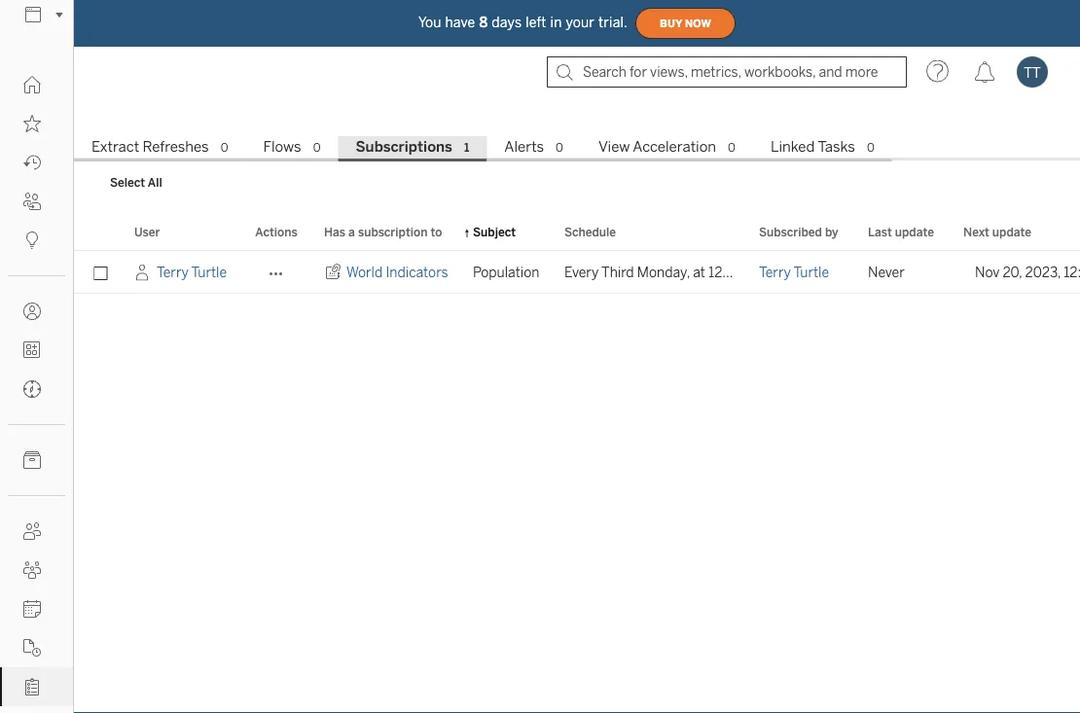 Task type: describe. For each thing, give the bounding box(es) containing it.
subscribed
[[759, 225, 822, 239]]

0 for extract refreshes
[[221, 141, 228, 155]]

a
[[348, 225, 355, 239]]

at
[[693, 264, 705, 280]]

select
[[110, 175, 145, 189]]

workbook (image and pdf) image
[[324, 254, 346, 290]]

grid containing terry turtle
[[74, 214, 1080, 713]]

navigation containing extract refreshes
[[74, 132, 1080, 162]]

0 for alerts
[[556, 141, 563, 155]]

buy now
[[660, 17, 711, 29]]

alerts
[[504, 138, 544, 156]]

1 turtle from the left
[[191, 264, 227, 280]]

Search for views, metrics, workbooks, and more text field
[[547, 56, 907, 88]]

2 terry turtle link from the left
[[759, 251, 829, 294]]

0 for flows
[[313, 141, 321, 155]]

last
[[868, 225, 892, 239]]

user image
[[134, 254, 157, 290]]

20,
[[1003, 264, 1022, 280]]

1
[[464, 141, 469, 155]]

your
[[566, 14, 595, 30]]

monday,
[[637, 264, 690, 280]]

linked tasks
[[771, 138, 855, 156]]

world
[[346, 264, 383, 280]]

third
[[601, 264, 634, 280]]

never
[[868, 264, 905, 280]]

sub-spaces tab list
[[74, 136, 1080, 162]]

nov 20, 2023, 12:
[[975, 264, 1080, 280]]

by
[[825, 225, 838, 239]]

now
[[685, 17, 711, 29]]

subscriptions
[[356, 138, 452, 156]]

subscription
[[358, 225, 428, 239]]

extract
[[91, 138, 139, 156]]

view
[[598, 138, 630, 156]]

0 for view acceleration
[[728, 141, 736, 155]]

row containing terry turtle
[[74, 251, 1080, 294]]

select all button
[[97, 170, 175, 194]]

next
[[963, 225, 990, 239]]

has a subscription to
[[324, 225, 442, 239]]

have
[[445, 14, 475, 30]]

next update
[[963, 225, 1032, 239]]

2 turtle from the left
[[794, 264, 829, 280]]

12:
[[1064, 264, 1080, 280]]

world indicators link
[[346, 251, 448, 294]]

main content containing extract refreshes
[[74, 97, 1080, 713]]



Task type: vqa. For each thing, say whether or not it's contained in the screenshot.
'Learn' associated with Learn more
no



Task type: locate. For each thing, give the bounding box(es) containing it.
0 horizontal spatial update
[[895, 225, 934, 239]]

subscribed by
[[759, 225, 838, 239]]

all
[[148, 175, 162, 189]]

1 horizontal spatial turtle
[[794, 264, 829, 280]]

terry turtle for first 'terry turtle' link from the right
[[759, 264, 829, 280]]

1 terry from the left
[[157, 264, 189, 280]]

population
[[473, 264, 540, 280]]

user
[[134, 225, 160, 239]]

update
[[895, 225, 934, 239], [992, 225, 1032, 239]]

left
[[526, 14, 547, 30]]

every
[[564, 264, 599, 280]]

(utc-
[[771, 264, 808, 280]]

terry turtle
[[157, 264, 227, 280], [759, 264, 829, 280]]

1 horizontal spatial update
[[992, 225, 1032, 239]]

main navigation. press the up and down arrow keys to access links. element
[[0, 65, 73, 713]]

you
[[418, 14, 441, 30]]

extract refreshes
[[91, 138, 209, 156]]

indicators
[[386, 264, 448, 280]]

1 0 from the left
[[221, 141, 228, 155]]

5 0 from the left
[[867, 141, 875, 155]]

refreshes
[[143, 138, 209, 156]]

1 update from the left
[[895, 225, 934, 239]]

in
[[550, 14, 562, 30]]

terry turtle link down user
[[157, 251, 227, 294]]

2 0 from the left
[[313, 141, 321, 155]]

select all
[[110, 175, 162, 189]]

update for last update
[[895, 225, 934, 239]]

8
[[479, 14, 488, 30]]

terry
[[157, 264, 189, 280], [759, 264, 791, 280]]

view acceleration
[[598, 138, 716, 156]]

1 terry turtle from the left
[[157, 264, 227, 280]]

terry turtle for second 'terry turtle' link from the right
[[157, 264, 227, 280]]

trial.
[[598, 14, 628, 30]]

has
[[324, 225, 346, 239]]

row
[[74, 251, 1080, 294]]

1 horizontal spatial terry turtle
[[759, 264, 829, 280]]

nov
[[975, 264, 1000, 280]]

turtle
[[191, 264, 227, 280], [794, 264, 829, 280]]

buy
[[660, 17, 682, 29]]

days
[[492, 14, 522, 30]]

turtle down the subscribed by
[[794, 264, 829, 280]]

grid
[[74, 214, 1080, 713]]

flows
[[263, 138, 301, 156]]

navigation
[[74, 132, 1080, 162]]

update right last
[[895, 225, 934, 239]]

terry down subscribed
[[759, 264, 791, 280]]

0 right alerts
[[556, 141, 563, 155]]

terry down user
[[157, 264, 189, 280]]

2 terry turtle from the left
[[759, 264, 829, 280]]

last update
[[868, 225, 934, 239]]

1 horizontal spatial terry turtle link
[[759, 251, 829, 294]]

update for next update
[[992, 225, 1032, 239]]

2023,
[[1025, 264, 1061, 280]]

0 right flows
[[313, 141, 321, 155]]

0 horizontal spatial terry turtle link
[[157, 251, 227, 294]]

tasks
[[818, 138, 855, 156]]

linked
[[771, 138, 815, 156]]

3 0 from the left
[[556, 141, 563, 155]]

terry turtle link
[[157, 251, 227, 294], [759, 251, 829, 294]]

pm
[[747, 264, 768, 280]]

4 0 from the left
[[728, 141, 736, 155]]

subject
[[473, 225, 516, 239]]

12:00
[[709, 264, 744, 280]]

1 horizontal spatial terry
[[759, 264, 791, 280]]

0 horizontal spatial terry
[[157, 264, 189, 280]]

turtle right user icon
[[191, 264, 227, 280]]

acceleration
[[633, 138, 716, 156]]

every third monday, at 12:00 pm (utc-08:00) america/los_angeles
[[564, 264, 992, 280]]

schedule
[[564, 225, 616, 239]]

actions
[[255, 225, 297, 239]]

terry turtle down subscribed
[[759, 264, 829, 280]]

0 horizontal spatial terry turtle
[[157, 264, 227, 280]]

america/los_angeles
[[855, 264, 992, 280]]

0
[[221, 141, 228, 155], [313, 141, 321, 155], [556, 141, 563, 155], [728, 141, 736, 155], [867, 141, 875, 155]]

0 right acceleration
[[728, 141, 736, 155]]

08:00)
[[808, 264, 852, 280]]

terry turtle down user
[[157, 264, 227, 280]]

2 update from the left
[[992, 225, 1032, 239]]

0 for linked tasks
[[867, 141, 875, 155]]

buy now button
[[635, 8, 736, 39]]

world indicators
[[346, 264, 448, 280]]

terry turtle link down subscribed
[[759, 251, 829, 294]]

you have 8 days left in your trial.
[[418, 14, 628, 30]]

2 terry from the left
[[759, 264, 791, 280]]

update right the next in the right of the page
[[992, 225, 1032, 239]]

to
[[430, 225, 442, 239]]

1 terry turtle link from the left
[[157, 251, 227, 294]]

0 right tasks
[[867, 141, 875, 155]]

main content
[[74, 97, 1080, 713]]

0 horizontal spatial turtle
[[191, 264, 227, 280]]

0 right refreshes
[[221, 141, 228, 155]]



